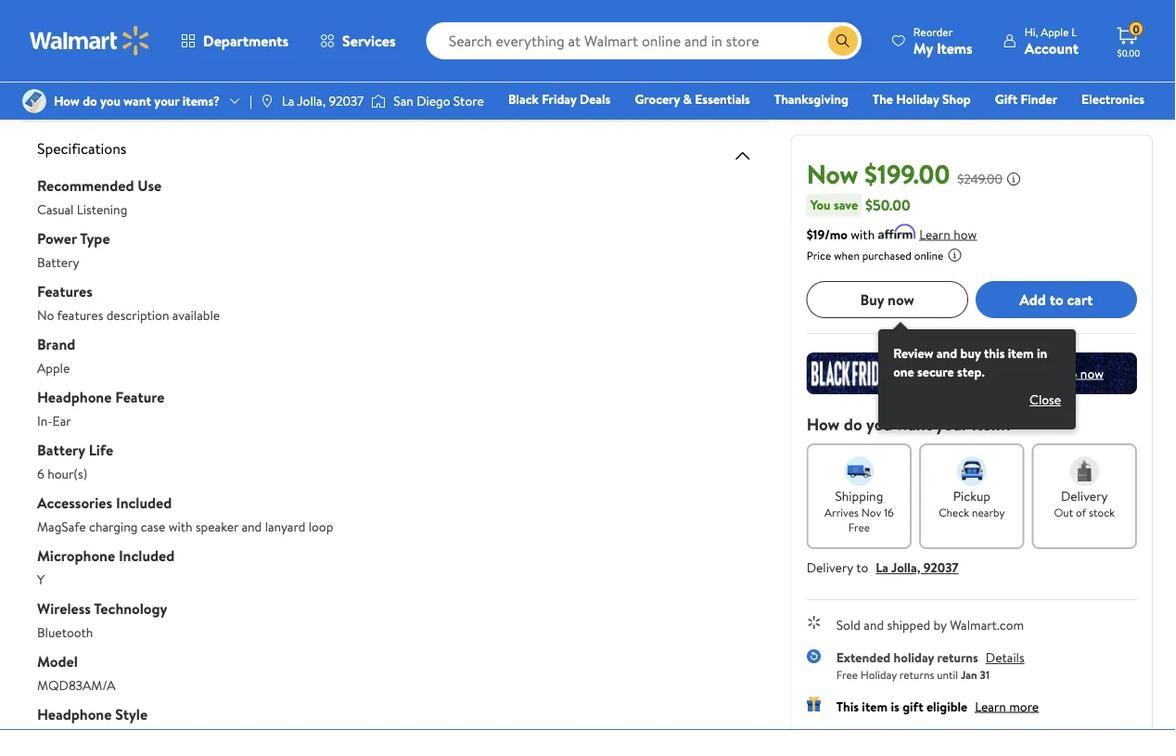 Task type: describe. For each thing, give the bounding box(es) containing it.
toy shop link
[[723, 115, 790, 135]]

microphone
[[37, 545, 115, 566]]

 image for la
[[260, 94, 275, 109]]

gift
[[996, 90, 1018, 108]]

6
[[37, 465, 44, 483]]

extended
[[837, 649, 891, 667]]

affirm image
[[879, 224, 916, 239]]

want for item?
[[897, 413, 932, 436]]

item inside "review and buy this item in one secure step."
[[1009, 344, 1034, 362]]

1 horizontal spatial learn
[[976, 697, 1007, 715]]

feature
[[115, 387, 165, 407]]

free for shipping
[[849, 519, 871, 535]]

1 vertical spatial item
[[863, 697, 888, 715]]

want for items?
[[124, 92, 151, 110]]

 image for how
[[22, 89, 46, 113]]

reorder
[[914, 24, 953, 39]]

departments
[[203, 31, 289, 51]]

gift finder
[[996, 90, 1058, 108]]

bluetooth
[[37, 624, 93, 642]]

services button
[[304, 19, 412, 63]]

online
[[915, 248, 944, 263]]

items
[[937, 38, 973, 58]]

how for how do you want your item?
[[807, 413, 840, 436]]

learn how
[[920, 225, 978, 243]]

until
[[938, 667, 959, 682]]

see less
[[361, 69, 408, 87]]

1 vertical spatial la
[[876, 558, 889, 577]]

ear inside recommended use casual listening power type battery features no features description available brand apple headphone feature in-ear battery life 6 hour(s) accessories included magsafe charging case with speaker and lanyard loop microphone included y wireless technology bluetooth model mqd83am/a headphone style
[[53, 412, 71, 430]]

learn how button
[[920, 224, 978, 244]]

legal information image
[[948, 248, 963, 262]]

shop black friday deals. don't miss top deals! live wednesday, november the eighth at three in the afternoon eastern time. browse deals image
[[807, 352, 1138, 394]]

delivery for out
[[1062, 487, 1109, 505]]

your for item?
[[936, 413, 969, 436]]

walmart image
[[30, 26, 150, 56]]

you save $50.00
[[811, 195, 911, 215]]

black friday deals
[[509, 90, 611, 108]]

case
[[141, 518, 166, 536]]

sold
[[837, 616, 861, 634]]

see
[[361, 69, 381, 87]]

you for how do you want your items?
[[100, 92, 121, 110]]

la jolla, 92037 button
[[876, 558, 959, 577]]

1 row from the top
[[38, 0, 1176, 4]]

you for how do you want your item?
[[867, 413, 893, 436]]

electronics toy shop
[[732, 90, 1145, 134]]

use
[[138, 175, 162, 195]]

casual
[[37, 200, 74, 219]]

nov
[[862, 504, 882, 520]]

the holiday shop
[[873, 90, 971, 108]]

1 cell from the left
[[305, 0, 476, 4]]

0 vertical spatial jolla,
[[297, 92, 326, 110]]

accessories
[[37, 492, 112, 513]]

price when purchased online
[[807, 248, 944, 263]]

price
[[807, 248, 832, 263]]

ear for 1st in-ear cell from the right
[[668, 16, 683, 32]]

features
[[57, 306, 103, 324]]

row containing in-ear
[[38, 4, 1176, 59]]

and for review
[[937, 344, 958, 362]]

one
[[1003, 116, 1031, 134]]

1 vertical spatial jolla,
[[892, 558, 921, 577]]

close button
[[1015, 385, 1077, 415]]

ear for 2nd in-ear cell from the left
[[497, 16, 513, 32]]

1 battery from the top
[[37, 253, 79, 271]]

1 in-ear from the left
[[313, 16, 342, 32]]

add to cart
[[1020, 289, 1094, 310]]

shop now
[[1050, 364, 1104, 382]]

listening
[[77, 200, 127, 219]]

essentials
[[695, 90, 751, 108]]

power
[[37, 228, 77, 248]]

details
[[986, 649, 1025, 667]]

how for how do you want your items?
[[54, 92, 80, 110]]

gifting made easy image
[[807, 697, 822, 712]]

home
[[806, 116, 840, 134]]

holiday
[[894, 649, 935, 667]]

3 cell from the left
[[647, 0, 818, 4]]

now
[[807, 155, 859, 192]]

loop
[[309, 518, 334, 536]]

learn more about strikethrough prices image
[[1007, 171, 1022, 186]]

gift finder link
[[987, 89, 1066, 109]]

hi,
[[1025, 24, 1039, 39]]

3 in-ear from the left
[[654, 16, 683, 32]]

0 horizontal spatial 92037
[[329, 92, 364, 110]]

2 cell from the left
[[476, 0, 647, 4]]

now for buy now
[[888, 289, 915, 310]]

with inside recommended use casual listening power type battery features no features description available brand apple headphone feature in-ear battery life 6 hour(s) accessories included magsafe charging case with speaker and lanyard loop microphone included y wireless technology bluetooth model mqd83am/a headphone style
[[169, 518, 193, 536]]

now for shop now
[[1081, 364, 1104, 382]]

$19/mo
[[807, 225, 848, 243]]

l
[[1072, 24, 1078, 39]]

you
[[811, 196, 831, 214]]

extended holiday returns details free holiday returns until jan 31
[[837, 649, 1025, 682]]

apple inside recommended use casual listening power type battery features no features description available brand apple headphone feature in-ear battery life 6 hour(s) accessories included magsafe charging case with speaker and lanyard loop microphone included y wireless technology bluetooth model mqd83am/a headphone style
[[37, 359, 70, 377]]

this
[[985, 344, 1006, 362]]

one debit link
[[995, 115, 1074, 135]]

1 headphone from the top
[[37, 387, 112, 407]]

3 in-ear cell from the left
[[647, 5, 818, 59]]

life
[[89, 439, 113, 460]]

grocery
[[635, 90, 680, 108]]

eligible
[[927, 697, 968, 715]]

specifications
[[37, 138, 126, 158]]

in- for 1st in-ear cell from the right
[[654, 16, 668, 32]]

nearby
[[973, 504, 1006, 520]]

buy
[[961, 344, 982, 362]]

|
[[250, 92, 252, 110]]

2 headphone from the top
[[37, 704, 112, 724]]

registry
[[932, 116, 979, 134]]

&
[[684, 90, 692, 108]]

wireless
[[37, 598, 91, 619]]

grocery & essentials link
[[627, 89, 759, 109]]

buy now button
[[807, 281, 969, 318]]

close
[[1030, 391, 1062, 409]]

see less button
[[346, 64, 445, 93]]

and for sold
[[864, 616, 885, 634]]

2 in-ear cell from the left
[[476, 5, 647, 59]]

items?
[[183, 92, 220, 110]]

of
[[1077, 504, 1087, 520]]

services
[[343, 31, 396, 51]]

more
[[1010, 697, 1040, 715]]

1 horizontal spatial returns
[[938, 649, 979, 667]]

intent image for delivery image
[[1070, 456, 1100, 486]]

review
[[894, 344, 934, 362]]

 image for san
[[371, 92, 386, 110]]

pickup
[[954, 487, 991, 505]]



Task type: vqa. For each thing, say whether or not it's contained in the screenshot.
Debit
yes



Task type: locate. For each thing, give the bounding box(es) containing it.
1 horizontal spatial and
[[864, 616, 885, 634]]

ear for third in-ear cell from the right
[[326, 16, 342, 32]]

jolla, right |
[[297, 92, 326, 110]]

ear up grocery & essentials link
[[668, 16, 683, 32]]

1 vertical spatial to
[[857, 558, 869, 577]]

row up the walmart site-wide search box
[[38, 0, 1176, 4]]

1 horizontal spatial in-ear
[[484, 16, 513, 32]]

battery down power
[[37, 253, 79, 271]]

apple left l
[[1042, 24, 1070, 39]]

1 horizontal spatial do
[[844, 413, 863, 436]]

jan
[[962, 667, 978, 682]]

free
[[849, 519, 871, 535], [837, 667, 858, 682]]

and right sold
[[864, 616, 885, 634]]

speaker
[[196, 518, 239, 536]]

0 vertical spatial to
[[1050, 289, 1064, 310]]

2 row from the top
[[38, 4, 1176, 59]]

delivery inside delivery out of stock
[[1062, 487, 1109, 505]]

shop for toy
[[753, 116, 782, 134]]

item left 'is'
[[863, 697, 888, 715]]

0 vertical spatial how
[[54, 92, 80, 110]]

to left la jolla, 92037 button
[[857, 558, 869, 577]]

specifications image
[[732, 144, 754, 167]]

deals
[[580, 90, 611, 108]]

ear left services
[[326, 16, 342, 32]]

holiday right the on the right top of page
[[897, 90, 940, 108]]

hour(s)
[[47, 465, 88, 483]]

0 horizontal spatial delivery
[[807, 558, 854, 577]]

shop up close
[[1050, 364, 1078, 382]]

shop inside electronics toy shop
[[753, 116, 782, 134]]

0 horizontal spatial in-ear
[[313, 16, 342, 32]]

0 horizontal spatial how
[[54, 92, 80, 110]]

0 vertical spatial shop
[[943, 90, 971, 108]]

how up shipping
[[807, 413, 840, 436]]

0 horizontal spatial you
[[100, 92, 121, 110]]

in- up grocery
[[654, 16, 668, 32]]

check
[[939, 504, 970, 520]]

1 horizontal spatial  image
[[260, 94, 275, 109]]

holiday inside extended holiday returns details free holiday returns until jan 31
[[861, 667, 897, 682]]

1 vertical spatial battery
[[37, 439, 85, 460]]

shop
[[943, 90, 971, 108], [753, 116, 782, 134], [1050, 364, 1078, 382]]

to for delivery
[[857, 558, 869, 577]]

1 vertical spatial 92037
[[924, 558, 959, 577]]

learn down 31
[[976, 697, 1007, 715]]

is
[[891, 697, 900, 715]]

in- for 2nd in-ear cell from the left
[[484, 16, 497, 32]]

search icon image
[[836, 33, 851, 48]]

0 vertical spatial holiday
[[897, 90, 940, 108]]

now inside button
[[888, 289, 915, 310]]

magsafe
[[37, 518, 86, 536]]

in-ear left services
[[313, 16, 342, 32]]

this
[[837, 697, 859, 715]]

jolla, up 'shipped'
[[892, 558, 921, 577]]

la right |
[[282, 92, 295, 110]]

hi, apple l account
[[1025, 24, 1079, 58]]

2 vertical spatial and
[[864, 616, 885, 634]]

this item is gift eligible learn more
[[837, 697, 1040, 715]]

now $199.00
[[807, 155, 951, 192]]

1 horizontal spatial now
[[1081, 364, 1104, 382]]

want down one in the right of the page
[[897, 413, 932, 436]]

in-ear cell
[[305, 5, 476, 59], [476, 5, 647, 59], [647, 5, 818, 59]]

reorder my items
[[914, 24, 973, 58]]

1 horizontal spatial your
[[936, 413, 969, 436]]

0 vertical spatial free
[[849, 519, 871, 535]]

headphone down mqd83am/a
[[37, 704, 112, 724]]

registry link
[[923, 115, 987, 135]]

1 vertical spatial learn
[[976, 697, 1007, 715]]

in-ear cell up essentials
[[647, 5, 818, 59]]

0 horizontal spatial to
[[857, 558, 869, 577]]

gift
[[903, 697, 924, 715]]

0 vertical spatial item
[[1009, 344, 1034, 362]]

1 horizontal spatial apple
[[1042, 24, 1070, 39]]

0 vertical spatial your
[[154, 92, 179, 110]]

1 horizontal spatial you
[[867, 413, 893, 436]]

review and buy this item in one secure step.
[[894, 344, 1048, 381]]

less
[[384, 69, 408, 87]]

1 vertical spatial how
[[807, 413, 840, 436]]

1 horizontal spatial item
[[1009, 344, 1034, 362]]

fashion
[[864, 116, 907, 134]]

buy
[[861, 289, 885, 310]]

1 horizontal spatial la
[[876, 558, 889, 577]]

2 horizontal spatial  image
[[371, 92, 386, 110]]

0 horizontal spatial returns
[[900, 667, 935, 682]]

do up intent image for shipping
[[844, 413, 863, 436]]

31
[[981, 667, 990, 682]]

friday
[[542, 90, 577, 108]]

intent image for pickup image
[[958, 456, 987, 486]]

delivery for to
[[807, 558, 854, 577]]

secure
[[918, 363, 955, 381]]

technology
[[94, 598, 168, 619]]

free down shipping
[[849, 519, 871, 535]]

2 in-ear from the left
[[484, 16, 513, 32]]

in
[[1038, 344, 1048, 362]]

92037 down see
[[329, 92, 364, 110]]

home link
[[798, 115, 849, 135]]

and
[[937, 344, 958, 362], [242, 518, 262, 536], [864, 616, 885, 634]]

diego
[[417, 92, 451, 110]]

Search search field
[[427, 22, 862, 59]]

0 vertical spatial battery
[[37, 253, 79, 271]]

item left in
[[1009, 344, 1034, 362]]

0 horizontal spatial do
[[83, 92, 97, 110]]

departments button
[[165, 19, 304, 63]]

free up this
[[837, 667, 858, 682]]

1 horizontal spatial want
[[897, 413, 932, 436]]

in- left services
[[313, 16, 326, 32]]

 image right |
[[260, 94, 275, 109]]

apple down brand
[[37, 359, 70, 377]]

row
[[38, 0, 1176, 4], [38, 4, 1176, 59]]

1 vertical spatial delivery
[[807, 558, 854, 577]]

details button
[[986, 649, 1025, 667]]

delivery down arrives
[[807, 558, 854, 577]]

black
[[509, 90, 539, 108]]

0 vertical spatial headphone
[[37, 387, 112, 407]]

0 vertical spatial included
[[116, 492, 172, 513]]

 image down 'see less' on the left top
[[371, 92, 386, 110]]

you up intent image for shipping
[[867, 413, 893, 436]]

you up the specifications
[[100, 92, 121, 110]]

description
[[106, 306, 169, 324]]

do for how do you want your items?
[[83, 92, 97, 110]]

buy now
[[861, 289, 915, 310]]

2 horizontal spatial shop
[[1050, 364, 1078, 382]]

y
[[37, 571, 45, 589]]

0 horizontal spatial apple
[[37, 359, 70, 377]]

 image up the specifications
[[22, 89, 46, 113]]

2 horizontal spatial in-ear
[[654, 16, 683, 32]]

your left items?
[[154, 92, 179, 110]]

in- up 6
[[37, 412, 53, 430]]

1 horizontal spatial to
[[1050, 289, 1064, 310]]

pickup check nearby
[[939, 487, 1006, 520]]

by
[[934, 616, 947, 634]]

0 horizontal spatial and
[[242, 518, 262, 536]]

recommended
[[37, 175, 134, 195]]

0 horizontal spatial jolla,
[[297, 92, 326, 110]]

shop for holiday
[[943, 90, 971, 108]]

step.
[[958, 363, 985, 381]]

ear up hour(s) in the bottom left of the page
[[53, 412, 71, 430]]

intent image for shipping image
[[845, 456, 875, 486]]

in- for third in-ear cell from the right
[[313, 16, 326, 32]]

with up price when purchased online
[[851, 225, 875, 243]]

returns left "until"
[[900, 667, 935, 682]]

1 vertical spatial do
[[844, 413, 863, 436]]

learn up online
[[920, 225, 951, 243]]

2 vertical spatial shop
[[1050, 364, 1078, 382]]

in- up store
[[484, 16, 497, 32]]

shop now link
[[1042, 357, 1112, 390]]

la jolla, 92037
[[282, 92, 364, 110]]

in-ear cell up black friday deals
[[476, 5, 647, 59]]

1 vertical spatial headphone
[[37, 704, 112, 724]]

0 vertical spatial apple
[[1042, 24, 1070, 39]]

1 horizontal spatial jolla,
[[892, 558, 921, 577]]

headphone
[[37, 387, 112, 407], [37, 704, 112, 724]]

free for extended
[[837, 667, 858, 682]]

delivery down intent image for delivery
[[1062, 487, 1109, 505]]

0 vertical spatial with
[[851, 225, 875, 243]]

0 horizontal spatial learn
[[920, 225, 951, 243]]

0 horizontal spatial your
[[154, 92, 179, 110]]

free inside shipping arrives nov 16 free
[[849, 519, 871, 535]]

learn more button
[[976, 697, 1040, 715]]

la down 16
[[876, 558, 889, 577]]

0 vertical spatial la
[[282, 92, 295, 110]]

1 horizontal spatial how
[[807, 413, 840, 436]]

black friday deals link
[[500, 89, 619, 109]]

and inside recommended use casual listening power type battery features no features description available brand apple headphone feature in-ear battery life 6 hour(s) accessories included magsafe charging case with speaker and lanyard loop microphone included y wireless technology bluetooth model mqd83am/a headphone style
[[242, 518, 262, 536]]

0 vertical spatial do
[[83, 92, 97, 110]]

and up "secure"
[[937, 344, 958, 362]]

2 battery from the top
[[37, 439, 85, 460]]

0 vertical spatial now
[[888, 289, 915, 310]]

thanksgiving link
[[766, 89, 857, 109]]

walmart+ link
[[1082, 115, 1154, 135]]

0 horizontal spatial item
[[863, 697, 888, 715]]

to left cart
[[1050, 289, 1064, 310]]

how up the specifications
[[54, 92, 80, 110]]

fashion link
[[856, 115, 916, 135]]

1 vertical spatial shop
[[753, 116, 782, 134]]

holiday
[[897, 90, 940, 108], [861, 667, 897, 682]]

battery
[[37, 253, 79, 271], [37, 439, 85, 460]]

0 horizontal spatial now
[[888, 289, 915, 310]]

item
[[1009, 344, 1034, 362], [863, 697, 888, 715]]

with right case
[[169, 518, 193, 536]]

0 vertical spatial 92037
[[329, 92, 364, 110]]

toy
[[732, 116, 750, 134]]

0 vertical spatial and
[[937, 344, 958, 362]]

$0.00
[[1118, 46, 1141, 59]]

0 horizontal spatial  image
[[22, 89, 46, 113]]

your left item?
[[936, 413, 969, 436]]

1 vertical spatial your
[[936, 413, 969, 436]]

item?
[[973, 413, 1014, 436]]

1 in-ear cell from the left
[[305, 5, 476, 59]]

shipping arrives nov 16 free
[[825, 487, 894, 535]]

debit
[[1034, 116, 1066, 134]]

row up deals
[[38, 4, 1176, 59]]

0 horizontal spatial want
[[124, 92, 151, 110]]

ear up black at the left top of page
[[497, 16, 513, 32]]

1 vertical spatial want
[[897, 413, 932, 436]]

holiday up 'is'
[[861, 667, 897, 682]]

0 vertical spatial you
[[100, 92, 121, 110]]

battery up hour(s) in the bottom left of the page
[[37, 439, 85, 460]]

mqd83am/a
[[37, 677, 116, 695]]

$50.00
[[866, 195, 911, 215]]

and inside "review and buy this item in one secure step."
[[937, 344, 958, 362]]

walmart.com
[[950, 616, 1025, 634]]

1 vertical spatial holiday
[[861, 667, 897, 682]]

 image
[[22, 89, 46, 113], [371, 92, 386, 110], [260, 94, 275, 109]]

Walmart Site-Wide search field
[[427, 22, 862, 59]]

included up case
[[116, 492, 172, 513]]

out
[[1055, 504, 1074, 520]]

1 vertical spatial included
[[119, 545, 175, 566]]

0 vertical spatial learn
[[920, 225, 951, 243]]

your for items?
[[154, 92, 179, 110]]

free inside extended holiday returns details free holiday returns until jan 31
[[837, 667, 858, 682]]

2 horizontal spatial and
[[937, 344, 958, 362]]

do for how do you want your item?
[[844, 413, 863, 436]]

1 horizontal spatial with
[[851, 225, 875, 243]]

you
[[100, 92, 121, 110], [867, 413, 893, 436]]

1 horizontal spatial 92037
[[924, 558, 959, 577]]

1 vertical spatial and
[[242, 518, 262, 536]]

sold and shipped by walmart.com
[[837, 616, 1025, 634]]

shop right toy
[[753, 116, 782, 134]]

do up the specifications
[[83, 92, 97, 110]]

to for add
[[1050, 289, 1064, 310]]

purchased
[[863, 248, 912, 263]]

$19/mo with
[[807, 225, 875, 243]]

in-ear up grocery
[[654, 16, 683, 32]]

apple inside hi, apple l account
[[1042, 24, 1070, 39]]

how
[[954, 225, 978, 243]]

1 vertical spatial with
[[169, 518, 193, 536]]

0 horizontal spatial with
[[169, 518, 193, 536]]

in-ear cell up less at left
[[305, 5, 476, 59]]

account
[[1025, 38, 1079, 58]]

lanyard
[[265, 518, 306, 536]]

92037 down the check
[[924, 558, 959, 577]]

cell
[[305, 0, 476, 4], [476, 0, 647, 4], [647, 0, 818, 4]]

now
[[888, 289, 915, 310], [1081, 364, 1104, 382]]

0 horizontal spatial la
[[282, 92, 295, 110]]

and left lanyard
[[242, 518, 262, 536]]

1 horizontal spatial shop
[[943, 90, 971, 108]]

0 vertical spatial delivery
[[1062, 487, 1109, 505]]

0 horizontal spatial shop
[[753, 116, 782, 134]]

cart
[[1068, 289, 1094, 310]]

to inside button
[[1050, 289, 1064, 310]]

delivery to la jolla, 92037
[[807, 558, 959, 577]]

1 horizontal spatial delivery
[[1062, 487, 1109, 505]]

shop up the registry link
[[943, 90, 971, 108]]

returns left 31
[[938, 649, 979, 667]]

learn inside learn how button
[[920, 225, 951, 243]]

1 vertical spatial you
[[867, 413, 893, 436]]

type
[[80, 228, 110, 248]]

want left items?
[[124, 92, 151, 110]]

1 vertical spatial apple
[[37, 359, 70, 377]]

included down case
[[119, 545, 175, 566]]

ear
[[326, 16, 342, 32], [497, 16, 513, 32], [668, 16, 683, 32], [53, 412, 71, 430]]

1 vertical spatial now
[[1081, 364, 1104, 382]]

1 vertical spatial free
[[837, 667, 858, 682]]

in- inside recommended use casual listening power type battery features no features description available brand apple headphone feature in-ear battery life 6 hour(s) accessories included magsafe charging case with speaker and lanyard loop microphone included y wireless technology bluetooth model mqd83am/a headphone style
[[37, 412, 53, 430]]

model
[[37, 651, 78, 671]]

in-ear up black at the left top of page
[[484, 16, 513, 32]]

my
[[914, 38, 934, 58]]

headphone down brand
[[37, 387, 112, 407]]

0 vertical spatial want
[[124, 92, 151, 110]]

finder
[[1021, 90, 1058, 108]]



